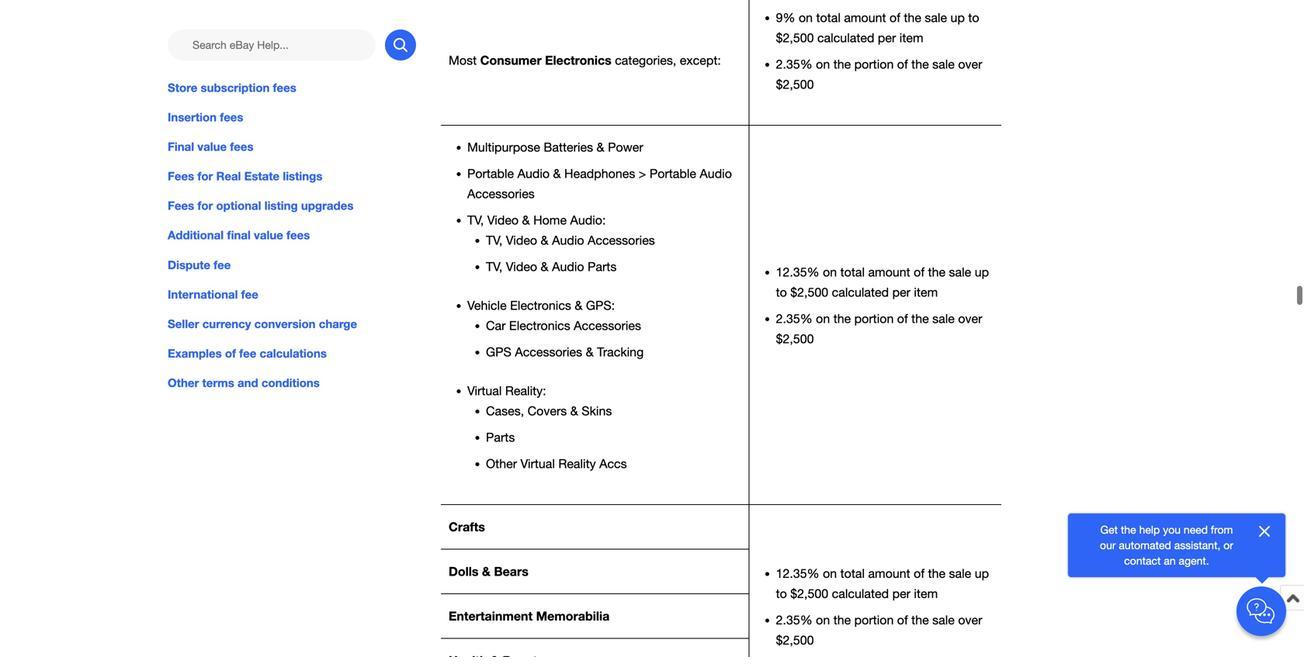 Task type: vqa. For each thing, say whether or not it's contained in the screenshot.
locker man dan "link"
no



Task type: describe. For each thing, give the bounding box(es) containing it.
Search eBay Help... text field
[[168, 30, 376, 61]]

store subscription fees link
[[168, 79, 416, 96]]

& for vehicle electronics & gps:
[[575, 298, 583, 313]]

accessories down car electronics accessories
[[515, 345, 582, 359]]

on inside 9% on total amount of the sale up to $2,500 calculated per item
[[799, 10, 813, 25]]

dolls
[[449, 564, 479, 579]]

consumer
[[480, 53, 542, 68]]

portion for consumer electronics
[[855, 57, 894, 71]]

store subscription fees
[[168, 81, 296, 95]]

gps accessories & tracking
[[486, 345, 644, 359]]

of inside 9% on total amount of the sale up to $2,500 calculated per item
[[890, 10, 901, 25]]

seller currency conversion charge
[[168, 317, 357, 331]]

per for portable audio & headphones > portable audio accessories
[[893, 285, 911, 300]]

tv, for tv, video & audio accessories
[[486, 233, 503, 248]]

fees for real estate listings
[[168, 169, 323, 183]]

2 portable from the left
[[650, 166, 696, 181]]

or
[[1224, 539, 1234, 552]]

calculated for portable audio & headphones > portable audio accessories
[[832, 285, 889, 300]]

real
[[216, 169, 241, 183]]

batteries
[[544, 140, 593, 154]]

vehicle electronics & gps:
[[467, 298, 615, 313]]

calculated for consumer electronics
[[818, 31, 875, 45]]

additional final value fees link
[[168, 227, 416, 244]]

portable audio & headphones > portable audio accessories
[[467, 166, 732, 201]]

portion for portable audio & headphones > portable audio accessories
[[855, 312, 894, 326]]

tv, video & audio accessories
[[486, 233, 655, 248]]

2.35% for consumer electronics
[[776, 57, 813, 71]]

car electronics accessories
[[486, 319, 641, 333]]

>
[[639, 166, 646, 181]]

audio down multipurpose batteries & power
[[518, 166, 550, 181]]

get
[[1101, 524, 1118, 537]]

1 12.35% from the top
[[776, 265, 820, 279]]

international fee
[[168, 288, 258, 302]]

headphones
[[565, 166, 635, 181]]

fees down store subscription fees
[[220, 110, 243, 124]]

amount for consumer electronics
[[844, 10, 886, 25]]

international fee link
[[168, 286, 416, 303]]

need
[[1184, 524, 1208, 537]]

& for cases, covers & skins
[[570, 404, 578, 418]]

& for tv, video & home audio:
[[522, 213, 530, 227]]

skins
[[582, 404, 612, 418]]

2 vertical spatial calculated
[[832, 587, 889, 601]]

1 horizontal spatial parts
[[588, 260, 617, 274]]

2.35% for portable audio & headphones > portable audio accessories
[[776, 312, 813, 326]]

1 vertical spatial value
[[254, 228, 283, 242]]

total for portable audio & headphones > portable audio accessories
[[841, 265, 865, 279]]

get the help you need from our automated assistant, or contact an agent.
[[1100, 524, 1234, 568]]

automated
[[1119, 539, 1172, 552]]

gps
[[486, 345, 512, 359]]

other for other terms and conditions
[[168, 376, 199, 390]]

listing
[[265, 199, 298, 213]]

2 vertical spatial item
[[914, 587, 938, 601]]

multipurpose batteries & power
[[467, 140, 643, 154]]

0 horizontal spatial parts
[[486, 430, 515, 445]]

covers
[[528, 404, 567, 418]]

seller currency conversion charge link
[[168, 316, 416, 333]]

amount for portable audio & headphones > portable audio accessories
[[868, 265, 911, 279]]

reality:
[[505, 384, 546, 398]]

contact
[[1124, 555, 1161, 568]]

tv, video & home audio:
[[467, 213, 606, 227]]

optional
[[216, 199, 261, 213]]

most
[[449, 53, 477, 68]]

fee for international fee
[[241, 288, 258, 302]]

fees up insertion fees link
[[273, 81, 296, 95]]

our
[[1100, 539, 1116, 552]]

dispute fee link
[[168, 256, 416, 274]]

final value fees
[[168, 140, 254, 154]]

& right dolls
[[482, 564, 491, 579]]

subscription
[[201, 81, 270, 95]]

other terms and conditions link
[[168, 375, 416, 392]]

seller
[[168, 317, 199, 331]]

power
[[608, 140, 643, 154]]

over for consumer electronics
[[958, 57, 983, 71]]

insertion fees
[[168, 110, 243, 124]]

the inside 9% on total amount of the sale up to $2,500 calculated per item
[[904, 10, 922, 25]]

accessories down audio:
[[588, 233, 655, 248]]

fees down fees for optional listing upgrades link
[[286, 228, 310, 242]]

cases, covers & skins
[[486, 404, 612, 418]]

total for consumer electronics
[[816, 10, 841, 25]]

assistant,
[[1175, 539, 1221, 552]]

bears
[[494, 564, 529, 579]]

conversion
[[254, 317, 316, 331]]

insertion fees link
[[168, 109, 416, 126]]

multipurpose
[[467, 140, 540, 154]]

upgrades
[[301, 199, 354, 213]]

audio down tv, video & audio accessories
[[552, 260, 584, 274]]

per for consumer electronics
[[878, 31, 896, 45]]

up for portable audio & headphones > portable audio accessories
[[975, 265, 989, 279]]

& for multipurpose batteries & power
[[597, 140, 605, 154]]

calculations
[[260, 347, 327, 361]]

terms
[[202, 376, 234, 390]]

examples
[[168, 347, 222, 361]]

cases,
[[486, 404, 524, 418]]

other virtual reality accs
[[486, 457, 627, 471]]

for for optional
[[197, 199, 213, 213]]

video for tv, video & audio parts
[[506, 260, 537, 274]]

currency
[[202, 317, 251, 331]]

fees up the fees for real estate listings
[[230, 140, 254, 154]]

international
[[168, 288, 238, 302]]

& for portable audio & headphones > portable audio accessories
[[553, 166, 561, 181]]

1 portable from the left
[[467, 166, 514, 181]]

additional
[[168, 228, 224, 242]]

home
[[533, 213, 567, 227]]

reality
[[559, 457, 596, 471]]

from
[[1211, 524, 1233, 537]]

0 horizontal spatial virtual
[[467, 384, 502, 398]]

item for consumer electronics
[[900, 31, 924, 45]]

categories,
[[615, 53, 677, 68]]

sale inside 9% on total amount of the sale up to $2,500 calculated per item
[[925, 10, 947, 25]]

other terms and conditions
[[168, 376, 320, 390]]

you
[[1163, 524, 1181, 537]]

examples of fee calculations link
[[168, 345, 416, 362]]



Task type: locate. For each thing, give the bounding box(es) containing it.
0 vertical spatial fees
[[168, 169, 194, 183]]

0 vertical spatial to
[[969, 10, 980, 25]]

1 vertical spatial other
[[486, 457, 517, 471]]

1 vertical spatial amount
[[868, 265, 911, 279]]

car
[[486, 319, 506, 333]]

item for portable audio & headphones > portable audio accessories
[[914, 285, 938, 300]]

electronics for &
[[510, 298, 571, 313]]

tv, left home
[[467, 213, 484, 227]]

3 2.35% on the portion of the sale over $2,500 from the top
[[776, 613, 983, 648]]

accessories up tv, video & home audio:
[[467, 187, 535, 201]]

other for other virtual reality accs
[[486, 457, 517, 471]]

fee inside international fee link
[[241, 288, 258, 302]]

1 vertical spatial up
[[975, 265, 989, 279]]

virtual reality:
[[467, 384, 546, 398]]

audio
[[518, 166, 550, 181], [700, 166, 732, 181], [552, 233, 584, 248], [552, 260, 584, 274]]

charge
[[319, 317, 357, 331]]

2 over from the top
[[958, 312, 983, 326]]

& left home
[[522, 213, 530, 227]]

virtual left reality
[[521, 457, 555, 471]]

& down multipurpose batteries & power
[[553, 166, 561, 181]]

2 portion from the top
[[855, 312, 894, 326]]

additional final value fees
[[168, 228, 310, 242]]

0 vertical spatial amount
[[844, 10, 886, 25]]

vehicle
[[467, 298, 507, 313]]

the
[[904, 10, 922, 25], [834, 57, 851, 71], [912, 57, 929, 71], [928, 265, 946, 279], [834, 312, 851, 326], [912, 312, 929, 326], [1121, 524, 1136, 537], [928, 567, 946, 581], [834, 613, 851, 628], [912, 613, 929, 628]]

final
[[168, 140, 194, 154]]

fees up the additional
[[168, 199, 194, 213]]

gps:
[[586, 298, 615, 313]]

0 vertical spatial 12.35% on total amount of the sale up to $2,500 calculated per item
[[776, 265, 989, 300]]

up
[[951, 10, 965, 25], [975, 265, 989, 279], [975, 567, 989, 581]]

1 vertical spatial total
[[841, 265, 865, 279]]

1 fees from the top
[[168, 169, 194, 183]]

0 vertical spatial electronics
[[545, 53, 612, 68]]

1 vertical spatial fees
[[168, 199, 194, 213]]

12.35%
[[776, 265, 820, 279], [776, 567, 820, 581]]

0 horizontal spatial portable
[[467, 166, 514, 181]]

for up the additional
[[197, 199, 213, 213]]

value right "final"
[[254, 228, 283, 242]]

0 vertical spatial over
[[958, 57, 983, 71]]

1 vertical spatial item
[[914, 285, 938, 300]]

0 vertical spatial fee
[[214, 258, 231, 272]]

&
[[597, 140, 605, 154], [553, 166, 561, 181], [522, 213, 530, 227], [541, 233, 549, 248], [541, 260, 549, 274], [575, 298, 583, 313], [586, 345, 594, 359], [570, 404, 578, 418], [482, 564, 491, 579]]

and
[[238, 376, 258, 390]]

fee for dispute fee
[[214, 258, 231, 272]]

value down insertion fees
[[197, 140, 227, 154]]

fees for optional listing upgrades
[[168, 199, 354, 213]]

get the help you need from our automated assistant, or contact an agent. tooltip
[[1093, 523, 1241, 569]]

2 vertical spatial 2.35% on the portion of the sale over $2,500
[[776, 613, 983, 648]]

1 over from the top
[[958, 57, 983, 71]]

& down tv, video & audio accessories
[[541, 260, 549, 274]]

to inside 9% on total amount of the sale up to $2,500 calculated per item
[[969, 10, 980, 25]]

0 horizontal spatial other
[[168, 376, 199, 390]]

1 vertical spatial 2.35%
[[776, 312, 813, 326]]

9% on total amount of the sale up to $2,500 calculated per item
[[776, 10, 980, 45]]

1 horizontal spatial virtual
[[521, 457, 555, 471]]

2 for from the top
[[197, 199, 213, 213]]

0 vertical spatial 2.35%
[[776, 57, 813, 71]]

& left skins
[[570, 404, 578, 418]]

12.35% on total amount of the sale up to $2,500 calculated per item
[[776, 265, 989, 300], [776, 567, 989, 601]]

insertion
[[168, 110, 217, 124]]

fees for real estate listings link
[[168, 168, 416, 185]]

electronics up car electronics accessories
[[510, 298, 571, 313]]

entertainment memorabilia
[[449, 609, 610, 624]]

most consumer electronics categories, except:
[[449, 53, 721, 68]]

2 vertical spatial per
[[893, 587, 911, 601]]

3 over from the top
[[958, 613, 983, 628]]

1 vertical spatial per
[[893, 285, 911, 300]]

3 2.35% from the top
[[776, 613, 813, 628]]

1 vertical spatial 12.35% on total amount of the sale up to $2,500 calculated per item
[[776, 567, 989, 601]]

1 vertical spatial video
[[506, 233, 537, 248]]

1 vertical spatial calculated
[[832, 285, 889, 300]]

& for tv, video & audio accessories
[[541, 233, 549, 248]]

2 12.35% from the top
[[776, 567, 820, 581]]

2 vertical spatial up
[[975, 567, 989, 581]]

1 vertical spatial for
[[197, 199, 213, 213]]

total
[[816, 10, 841, 25], [841, 265, 865, 279], [841, 567, 865, 581]]

0 horizontal spatial value
[[197, 140, 227, 154]]

0 vertical spatial total
[[816, 10, 841, 25]]

1 2.35% from the top
[[776, 57, 813, 71]]

an
[[1164, 555, 1176, 568]]

& down home
[[541, 233, 549, 248]]

entertainment
[[449, 609, 533, 624]]

2.35% on the portion of the sale over $2,500 for portable audio & headphones > portable audio accessories
[[776, 312, 983, 346]]

up for consumer electronics
[[951, 10, 965, 25]]

0 vertical spatial tv,
[[467, 213, 484, 227]]

0 vertical spatial other
[[168, 376, 199, 390]]

electronics
[[545, 53, 612, 68], [510, 298, 571, 313], [509, 319, 570, 333]]

amount inside 9% on total amount of the sale up to $2,500 calculated per item
[[844, 10, 886, 25]]

1 vertical spatial to
[[776, 285, 787, 300]]

1 portion from the top
[[855, 57, 894, 71]]

& for gps accessories & tracking
[[586, 345, 594, 359]]

portable down multipurpose
[[467, 166, 514, 181]]

fees
[[168, 169, 194, 183], [168, 199, 194, 213]]

1 vertical spatial electronics
[[510, 298, 571, 313]]

examples of fee calculations
[[168, 347, 327, 361]]

1 2.35% on the portion of the sale over $2,500 from the top
[[776, 57, 983, 92]]

& inside portable audio & headphones > portable audio accessories
[[553, 166, 561, 181]]

1 vertical spatial portion
[[855, 312, 894, 326]]

audio right the > at the top of the page
[[700, 166, 732, 181]]

for left real at the top left
[[197, 169, 213, 183]]

fee up seller currency conversion charge on the left of page
[[241, 288, 258, 302]]

video left home
[[487, 213, 519, 227]]

fee up the international fee
[[214, 258, 231, 272]]

final value fees link
[[168, 138, 416, 155]]

& left gps:
[[575, 298, 583, 313]]

& for tv, video & audio parts
[[541, 260, 549, 274]]

other down examples
[[168, 376, 199, 390]]

up inside 9% on total amount of the sale up to $2,500 calculated per item
[[951, 10, 965, 25]]

fees for fees for optional listing upgrades
[[168, 199, 194, 213]]

1 vertical spatial 2.35% on the portion of the sale over $2,500
[[776, 312, 983, 346]]

2.35% on the portion of the sale over $2,500 for consumer electronics
[[776, 57, 983, 92]]

2 vertical spatial tv,
[[486, 260, 503, 274]]

tv, for tv, video & home audio:
[[467, 213, 484, 227]]

1 for from the top
[[197, 169, 213, 183]]

audio:
[[570, 213, 606, 227]]

video
[[487, 213, 519, 227], [506, 233, 537, 248], [506, 260, 537, 274]]

item inside 9% on total amount of the sale up to $2,500 calculated per item
[[900, 31, 924, 45]]

dispute fee
[[168, 258, 231, 272]]

electronics for accessories
[[509, 319, 570, 333]]

$2,500 inside 9% on total amount of the sale up to $2,500 calculated per item
[[776, 31, 814, 45]]

fee up and
[[239, 347, 257, 361]]

total inside 9% on total amount of the sale up to $2,500 calculated per item
[[816, 10, 841, 25]]

other down cases,
[[486, 457, 517, 471]]

crafts
[[449, 520, 485, 535]]

0 vertical spatial item
[[900, 31, 924, 45]]

video up vehicle electronics & gps:
[[506, 260, 537, 274]]

for
[[197, 169, 213, 183], [197, 199, 213, 213]]

1 vertical spatial parts
[[486, 430, 515, 445]]

to
[[969, 10, 980, 25], [776, 285, 787, 300], [776, 587, 787, 601]]

2 vertical spatial portion
[[855, 613, 894, 628]]

electronics down vehicle electronics & gps:
[[509, 319, 570, 333]]

2 vertical spatial 2.35%
[[776, 613, 813, 628]]

1 vertical spatial over
[[958, 312, 983, 326]]

virtual up cases,
[[467, 384, 502, 398]]

store
[[168, 81, 197, 95]]

2 2.35% on the portion of the sale over $2,500 from the top
[[776, 312, 983, 346]]

agent.
[[1179, 555, 1209, 568]]

2 12.35% on total amount of the sale up to $2,500 calculated per item from the top
[[776, 567, 989, 601]]

tracking
[[597, 345, 644, 359]]

fee inside dispute fee link
[[214, 258, 231, 272]]

& left power
[[597, 140, 605, 154]]

to for consumer electronics
[[969, 10, 980, 25]]

2 vertical spatial fee
[[239, 347, 257, 361]]

tv, video & audio parts
[[486, 260, 617, 274]]

2 vertical spatial electronics
[[509, 319, 570, 333]]

1 vertical spatial tv,
[[486, 233, 503, 248]]

1 12.35% on total amount of the sale up to $2,500 calculated per item from the top
[[776, 265, 989, 300]]

2 fees from the top
[[168, 199, 194, 213]]

parts up gps:
[[588, 260, 617, 274]]

0 vertical spatial up
[[951, 10, 965, 25]]

fees for optional listing upgrades link
[[168, 197, 416, 214]]

help
[[1139, 524, 1160, 537]]

2 vertical spatial video
[[506, 260, 537, 274]]

portable right the > at the top of the page
[[650, 166, 696, 181]]

parts
[[588, 260, 617, 274], [486, 430, 515, 445]]

listings
[[283, 169, 323, 183]]

2 vertical spatial to
[[776, 587, 787, 601]]

final
[[227, 228, 251, 242]]

1 vertical spatial fee
[[241, 288, 258, 302]]

1 vertical spatial virtual
[[521, 457, 555, 471]]

2 2.35% from the top
[[776, 312, 813, 326]]

1 horizontal spatial value
[[254, 228, 283, 242]]

estate
[[244, 169, 280, 183]]

over
[[958, 57, 983, 71], [958, 312, 983, 326], [958, 613, 983, 628]]

2 vertical spatial amount
[[868, 567, 911, 581]]

2 vertical spatial total
[[841, 567, 865, 581]]

fee
[[214, 258, 231, 272], [241, 288, 258, 302], [239, 347, 257, 361]]

fees
[[273, 81, 296, 95], [220, 110, 243, 124], [230, 140, 254, 154], [286, 228, 310, 242]]

fees for fees for real estate listings
[[168, 169, 194, 183]]

0 vertical spatial portion
[[855, 57, 894, 71]]

fee inside 'examples of fee calculations' link
[[239, 347, 257, 361]]

0 vertical spatial 2.35% on the portion of the sale over $2,500
[[776, 57, 983, 92]]

1 vertical spatial 12.35%
[[776, 567, 820, 581]]

video for tv, video & home audio:
[[487, 213, 519, 227]]

for for real
[[197, 169, 213, 183]]

over for portable audio & headphones > portable audio accessories
[[958, 312, 983, 326]]

0 vertical spatial per
[[878, 31, 896, 45]]

9%
[[776, 10, 795, 25]]

0 vertical spatial calculated
[[818, 31, 875, 45]]

amount
[[844, 10, 886, 25], [868, 265, 911, 279], [868, 567, 911, 581]]

parts down cases,
[[486, 430, 515, 445]]

calculated inside 9% on total amount of the sale up to $2,500 calculated per item
[[818, 31, 875, 45]]

accs
[[599, 457, 627, 471]]

0 vertical spatial virtual
[[467, 384, 502, 398]]

audio down home
[[552, 233, 584, 248]]

virtual
[[467, 384, 502, 398], [521, 457, 555, 471]]

tv, down tv, video & home audio:
[[486, 233, 503, 248]]

3 portion from the top
[[855, 613, 894, 628]]

video for tv, video & audio accessories
[[506, 233, 537, 248]]

dispute
[[168, 258, 210, 272]]

0 vertical spatial value
[[197, 140, 227, 154]]

video down tv, video & home audio:
[[506, 233, 537, 248]]

other
[[168, 376, 199, 390], [486, 457, 517, 471]]

electronics right consumer
[[545, 53, 612, 68]]

2.35% on the portion of the sale over $2,500
[[776, 57, 983, 92], [776, 312, 983, 346], [776, 613, 983, 648]]

per inside 9% on total amount of the sale up to $2,500 calculated per item
[[878, 31, 896, 45]]

0 vertical spatial video
[[487, 213, 519, 227]]

accessories
[[467, 187, 535, 201], [588, 233, 655, 248], [574, 319, 641, 333], [515, 345, 582, 359]]

accessories down gps:
[[574, 319, 641, 333]]

per
[[878, 31, 896, 45], [893, 285, 911, 300], [893, 587, 911, 601]]

tv,
[[467, 213, 484, 227], [486, 233, 503, 248], [486, 260, 503, 274]]

1 horizontal spatial other
[[486, 457, 517, 471]]

0 vertical spatial for
[[197, 169, 213, 183]]

sale
[[925, 10, 947, 25], [933, 57, 955, 71], [949, 265, 972, 279], [933, 312, 955, 326], [949, 567, 972, 581], [933, 613, 955, 628]]

0 vertical spatial 12.35%
[[776, 265, 820, 279]]

except:
[[680, 53, 721, 68]]

& left tracking
[[586, 345, 594, 359]]

dolls & bears
[[449, 564, 529, 579]]

portion
[[855, 57, 894, 71], [855, 312, 894, 326], [855, 613, 894, 628]]

tv, for tv, video & audio parts
[[486, 260, 503, 274]]

accessories inside portable audio & headphones > portable audio accessories
[[467, 187, 535, 201]]

2 vertical spatial over
[[958, 613, 983, 628]]

to for portable audio & headphones > portable audio accessories
[[776, 285, 787, 300]]

0 vertical spatial parts
[[588, 260, 617, 274]]

conditions
[[262, 376, 320, 390]]

the inside get the help you need from our automated assistant, or contact an agent.
[[1121, 524, 1136, 537]]

fees down final
[[168, 169, 194, 183]]

1 horizontal spatial portable
[[650, 166, 696, 181]]

tv, up vehicle
[[486, 260, 503, 274]]

memorabilia
[[536, 609, 610, 624]]



